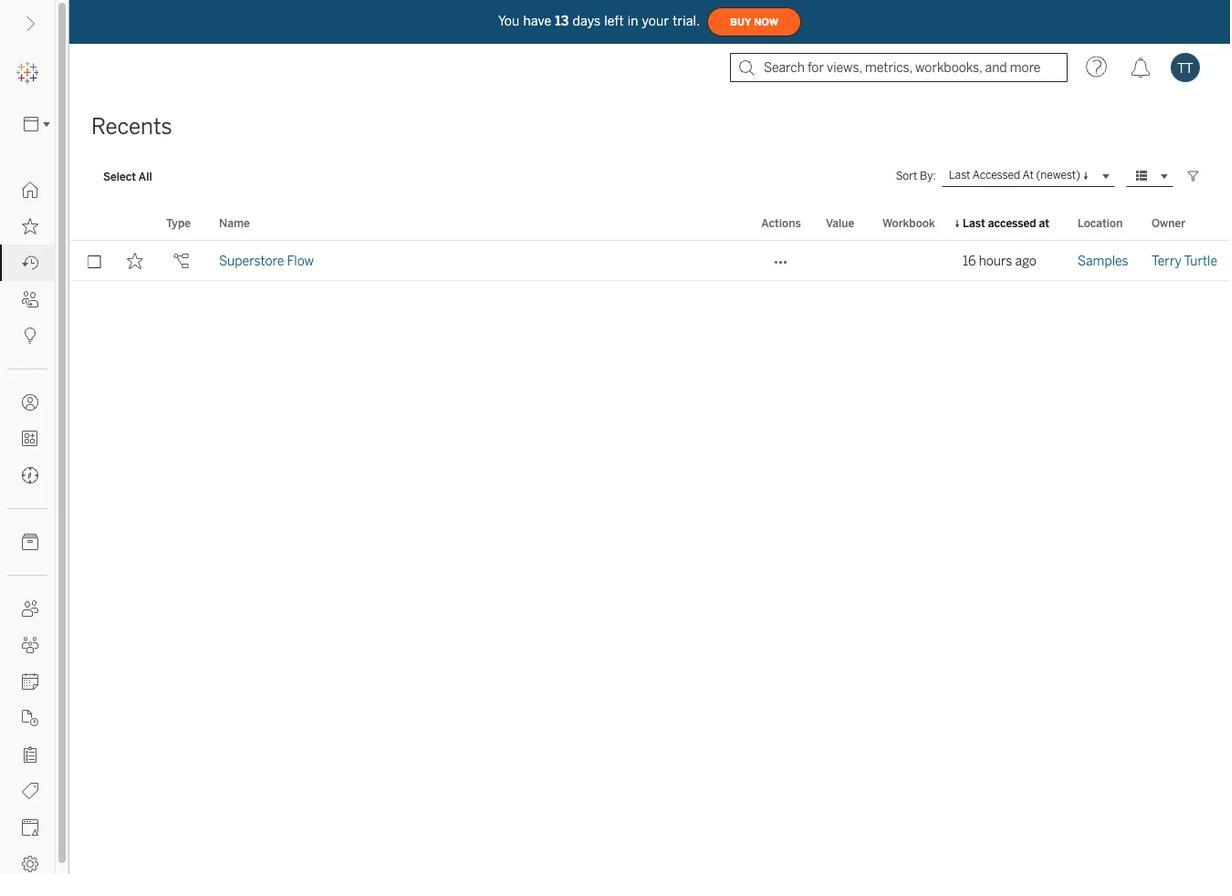 Task type: vqa. For each thing, say whether or not it's contained in the screenshot.
Samples link
yes



Task type: describe. For each thing, give the bounding box(es) containing it.
last accessed at (newest) button
[[942, 165, 1115, 187]]

1 cell from the left
[[815, 241, 872, 281]]

owner
[[1152, 216, 1186, 230]]

ago
[[1015, 253, 1037, 268]]

flow
[[287, 253, 314, 268]]

select all
[[103, 170, 152, 183]]

your
[[642, 13, 669, 29]]

Search for views, metrics, workbooks, and more text field
[[730, 53, 1068, 82]]

actions
[[761, 216, 801, 230]]

samples link
[[1078, 241, 1129, 281]]

2 cell from the left
[[872, 241, 952, 281]]

name
[[219, 216, 250, 230]]

buy now
[[730, 16, 779, 28]]

select
[[103, 170, 136, 183]]

last for last accessed at
[[963, 216, 985, 230]]

list view image
[[1134, 168, 1150, 184]]

grid containing superstore flow
[[69, 206, 1230, 874]]

terry turtle
[[1152, 253, 1218, 268]]

turtle
[[1184, 253, 1218, 268]]

16 hours ago
[[963, 253, 1037, 268]]

trial.
[[673, 13, 700, 29]]

navigation panel element
[[0, 55, 56, 874]]

select all button
[[91, 165, 164, 187]]

superstore flow
[[219, 253, 314, 268]]

accessed
[[973, 169, 1021, 182]]

recents
[[91, 114, 172, 140]]

by:
[[920, 169, 936, 183]]

all
[[139, 170, 152, 183]]

(newest)
[[1036, 169, 1081, 182]]

at
[[1039, 216, 1050, 230]]

terry
[[1152, 253, 1182, 268]]

buy
[[730, 16, 751, 28]]

value
[[826, 216, 855, 230]]



Task type: locate. For each thing, give the bounding box(es) containing it.
accessed
[[988, 216, 1036, 230]]

samples
[[1078, 253, 1129, 268]]

13
[[555, 13, 569, 29]]

last inside dropdown button
[[949, 169, 971, 182]]

1 vertical spatial last
[[963, 216, 985, 230]]

workbook
[[883, 216, 935, 230]]

now
[[754, 16, 779, 28]]

16
[[963, 253, 976, 268]]

flow image
[[173, 253, 189, 269]]

sort by:
[[896, 169, 936, 183]]

grid
[[69, 206, 1230, 874]]

last accessed at (newest)
[[949, 169, 1081, 182]]

terry turtle link
[[1152, 241, 1218, 281]]

last right by:
[[949, 169, 971, 182]]

left
[[604, 13, 624, 29]]

row containing superstore flow
[[69, 241, 1230, 281]]

days
[[573, 13, 601, 29]]

type
[[166, 216, 191, 230]]

you have 13 days left in your trial.
[[498, 13, 700, 29]]

last left the accessed
[[963, 216, 985, 230]]

you
[[498, 13, 520, 29]]

superstore
[[219, 253, 284, 268]]

main navigation. press the up and down arrow keys to access links. element
[[0, 172, 55, 874]]

cell down value
[[815, 241, 872, 281]]

last
[[949, 169, 971, 182], [963, 216, 985, 230]]

cell
[[815, 241, 872, 281], [872, 241, 952, 281]]

in
[[628, 13, 639, 29]]

hours
[[979, 253, 1013, 268]]

location
[[1078, 216, 1123, 230]]

superstore flow link
[[219, 241, 314, 281]]

sort
[[896, 169, 918, 183]]

last for last accessed at (newest)
[[949, 169, 971, 182]]

cell down 'workbook'
[[872, 241, 952, 281]]

buy now button
[[707, 7, 801, 37]]

0 vertical spatial last
[[949, 169, 971, 182]]

at
[[1023, 169, 1034, 182]]

last accessed at
[[963, 216, 1050, 230]]

have
[[523, 13, 552, 29]]

last inside grid
[[963, 216, 985, 230]]

row
[[69, 241, 1230, 281]]



